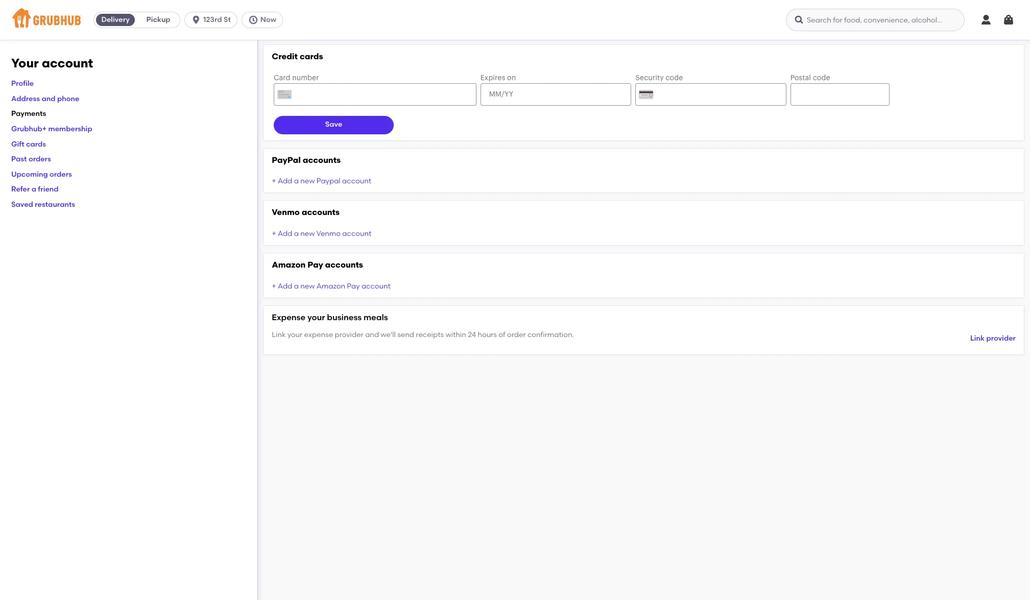 Task type: locate. For each thing, give the bounding box(es) containing it.
and
[[42, 94, 55, 103], [365, 330, 379, 339]]

0 vertical spatial accounts
[[303, 155, 341, 165]]

1 horizontal spatial your
[[308, 313, 325, 322]]

amazon down amazon pay accounts
[[317, 282, 345, 291]]

1 vertical spatial accounts
[[302, 208, 340, 217]]

orders up upcoming orders link
[[29, 155, 51, 164]]

a for amazon
[[294, 282, 299, 291]]

+ add a new amazon pay account link
[[272, 282, 391, 291]]

1 horizontal spatial amazon
[[317, 282, 345, 291]]

refer
[[11, 185, 30, 194]]

1 new from the top
[[301, 177, 315, 186]]

new down amazon pay accounts
[[301, 282, 315, 291]]

add
[[278, 177, 292, 186], [278, 229, 292, 238], [278, 282, 292, 291]]

0 vertical spatial pay
[[308, 260, 323, 270]]

your down expense
[[288, 330, 303, 339]]

+ down paypal
[[272, 177, 276, 186]]

a
[[294, 177, 299, 186], [32, 185, 36, 194], [294, 229, 299, 238], [294, 282, 299, 291]]

2 add from the top
[[278, 229, 292, 238]]

a down paypal accounts
[[294, 177, 299, 186]]

0 horizontal spatial cards
[[26, 140, 46, 148]]

+ down venmo accounts
[[272, 229, 276, 238]]

1 vertical spatial orders
[[50, 170, 72, 179]]

orders
[[29, 155, 51, 164], [50, 170, 72, 179]]

1 horizontal spatial svg image
[[248, 15, 258, 25]]

venmo
[[272, 208, 300, 217], [317, 229, 341, 238]]

past orders link
[[11, 155, 51, 164]]

your
[[308, 313, 325, 322], [288, 330, 303, 339]]

3 add from the top
[[278, 282, 292, 291]]

1 vertical spatial new
[[301, 229, 315, 238]]

saved restaurants
[[11, 200, 75, 209]]

now button
[[242, 12, 287, 28]]

+ up expense
[[272, 282, 276, 291]]

1 horizontal spatial cards
[[300, 52, 323, 61]]

2 svg image from the left
[[248, 15, 258, 25]]

receipts
[[416, 330, 444, 339]]

your inside "link your expense provider and we'll send receipts within 24 hours of order confirmation. link provider"
[[288, 330, 303, 339]]

cards right the 'credit'
[[300, 52, 323, 61]]

cards for credit cards
[[300, 52, 323, 61]]

orders up friend
[[50, 170, 72, 179]]

accounts up + add a new paypal account
[[303, 155, 341, 165]]

expense your business meals
[[272, 313, 388, 322]]

1 horizontal spatial link
[[971, 334, 985, 343]]

accounts up "+ add a new venmo account"
[[302, 208, 340, 217]]

0 vertical spatial and
[[42, 94, 55, 103]]

0 vertical spatial cards
[[300, 52, 323, 61]]

confirmation.
[[528, 330, 574, 339]]

pickup
[[146, 15, 170, 24]]

cards
[[300, 52, 323, 61], [26, 140, 46, 148]]

new
[[301, 177, 315, 186], [301, 229, 315, 238], [301, 282, 315, 291]]

main navigation navigation
[[0, 0, 1031, 40]]

2 vertical spatial new
[[301, 282, 315, 291]]

1 add from the top
[[278, 177, 292, 186]]

+ add a new amazon pay account
[[272, 282, 391, 291]]

2 vertical spatial add
[[278, 282, 292, 291]]

svg image
[[980, 14, 993, 26], [1003, 14, 1015, 26]]

link
[[272, 330, 286, 339], [971, 334, 985, 343]]

gift
[[11, 140, 24, 148]]

1 vertical spatial and
[[365, 330, 379, 339]]

svg image
[[191, 15, 201, 25], [248, 15, 258, 25], [795, 15, 805, 25]]

1 vertical spatial cards
[[26, 140, 46, 148]]

refer a friend link
[[11, 185, 59, 194]]

24
[[468, 330, 476, 339]]

svg image for now
[[248, 15, 258, 25]]

1 + from the top
[[272, 177, 276, 186]]

0 vertical spatial your
[[308, 313, 325, 322]]

grubhub+ membership link
[[11, 125, 92, 133]]

new for paypal
[[301, 177, 315, 186]]

a down amazon pay accounts
[[294, 282, 299, 291]]

1 svg image from the left
[[191, 15, 201, 25]]

add up expense
[[278, 282, 292, 291]]

address and phone link
[[11, 94, 79, 103]]

amazon
[[272, 260, 306, 270], [317, 282, 345, 291]]

0 vertical spatial venmo
[[272, 208, 300, 217]]

add down paypal
[[278, 177, 292, 186]]

and left we'll
[[365, 330, 379, 339]]

accounts up '+ add a new amazon pay account' link
[[325, 260, 363, 270]]

saved
[[11, 200, 33, 209]]

cards for gift cards
[[26, 140, 46, 148]]

accounts
[[303, 155, 341, 165], [302, 208, 340, 217], [325, 260, 363, 270]]

amazon down "+ add a new venmo account"
[[272, 260, 306, 270]]

pay up business
[[347, 282, 360, 291]]

0 horizontal spatial svg image
[[980, 14, 993, 26]]

0 horizontal spatial pay
[[308, 260, 323, 270]]

hours
[[478, 330, 497, 339]]

1 horizontal spatial svg image
[[1003, 14, 1015, 26]]

2 + from the top
[[272, 229, 276, 238]]

+ for amazon pay accounts
[[272, 282, 276, 291]]

grubhub+ membership
[[11, 125, 92, 133]]

0 vertical spatial add
[[278, 177, 292, 186]]

upcoming orders
[[11, 170, 72, 179]]

provider
[[335, 330, 364, 339], [987, 334, 1016, 343]]

0 vertical spatial +
[[272, 177, 276, 186]]

svg image inside 123rd st button
[[191, 15, 201, 25]]

1 vertical spatial amazon
[[317, 282, 345, 291]]

refer a friend
[[11, 185, 59, 194]]

new for amazon
[[301, 282, 315, 291]]

venmo down venmo accounts
[[317, 229, 341, 238]]

svg image inside now button
[[248, 15, 258, 25]]

a down venmo accounts
[[294, 229, 299, 238]]

cards up past orders link
[[26, 140, 46, 148]]

0 horizontal spatial amazon
[[272, 260, 306, 270]]

new left paypal
[[301, 177, 315, 186]]

add down venmo accounts
[[278, 229, 292, 238]]

pay up "+ add a new amazon pay account"
[[308, 260, 323, 270]]

account
[[42, 56, 93, 71], [342, 177, 371, 186], [343, 229, 372, 238], [362, 282, 391, 291]]

1 vertical spatial pay
[[347, 282, 360, 291]]

0 horizontal spatial your
[[288, 330, 303, 339]]

1 horizontal spatial and
[[365, 330, 379, 339]]

of
[[499, 330, 506, 339]]

0 vertical spatial orders
[[29, 155, 51, 164]]

2 horizontal spatial svg image
[[795, 15, 805, 25]]

0 vertical spatial new
[[301, 177, 315, 186]]

address
[[11, 94, 40, 103]]

+
[[272, 177, 276, 186], [272, 229, 276, 238], [272, 282, 276, 291]]

0 horizontal spatial provider
[[335, 330, 364, 339]]

1 vertical spatial +
[[272, 229, 276, 238]]

membership
[[48, 125, 92, 133]]

1 vertical spatial your
[[288, 330, 303, 339]]

save
[[325, 120, 343, 129]]

venmo up + add a new venmo account 'link'
[[272, 208, 300, 217]]

expense
[[272, 313, 306, 322]]

and inside "link your expense provider and we'll send receipts within 24 hours of order confirmation. link provider"
[[365, 330, 379, 339]]

1 horizontal spatial venmo
[[317, 229, 341, 238]]

gift cards
[[11, 140, 46, 148]]

your for expense
[[308, 313, 325, 322]]

3 new from the top
[[301, 282, 315, 291]]

123rd
[[203, 15, 222, 24]]

expense
[[304, 330, 333, 339]]

address and phone
[[11, 94, 79, 103]]

send
[[398, 330, 414, 339]]

2 vertical spatial +
[[272, 282, 276, 291]]

2 new from the top
[[301, 229, 315, 238]]

within
[[446, 330, 466, 339]]

3 + from the top
[[272, 282, 276, 291]]

accounts for paypal accounts
[[303, 155, 341, 165]]

0 horizontal spatial svg image
[[191, 15, 201, 25]]

pay
[[308, 260, 323, 270], [347, 282, 360, 291]]

new down venmo accounts
[[301, 229, 315, 238]]

phone
[[57, 94, 79, 103]]

your
[[11, 56, 39, 71]]

your up expense
[[308, 313, 325, 322]]

past
[[11, 155, 27, 164]]

orders for upcoming orders
[[50, 170, 72, 179]]

business
[[327, 313, 362, 322]]

2 svg image from the left
[[1003, 14, 1015, 26]]

and left phone
[[42, 94, 55, 103]]

1 horizontal spatial pay
[[347, 282, 360, 291]]

add for venmo accounts
[[278, 229, 292, 238]]

1 vertical spatial add
[[278, 229, 292, 238]]



Task type: describe. For each thing, give the bounding box(es) containing it.
delivery button
[[94, 12, 137, 28]]

orders for past orders
[[29, 155, 51, 164]]

grubhub+
[[11, 125, 47, 133]]

+ for venmo accounts
[[272, 229, 276, 238]]

account up phone
[[42, 56, 93, 71]]

Search for food, convenience, alcohol... search field
[[786, 9, 965, 31]]

st
[[224, 15, 231, 24]]

credit
[[272, 52, 298, 61]]

saved restaurants link
[[11, 200, 75, 209]]

past orders
[[11, 155, 51, 164]]

+ for paypal accounts
[[272, 177, 276, 186]]

a right refer
[[32, 185, 36, 194]]

account right paypal
[[342, 177, 371, 186]]

we'll
[[381, 330, 396, 339]]

+ add a new venmo account
[[272, 229, 372, 238]]

accounts for venmo accounts
[[302, 208, 340, 217]]

a for paypal
[[294, 177, 299, 186]]

link your expense provider and we'll send receipts within 24 hours of order confirmation. link provider
[[272, 330, 1016, 343]]

restaurants
[[35, 200, 75, 209]]

+ add a new venmo account link
[[272, 229, 372, 238]]

new for venmo
[[301, 229, 315, 238]]

save button
[[274, 116, 394, 134]]

payments link
[[11, 110, 46, 118]]

add for amazon pay accounts
[[278, 282, 292, 291]]

pickup button
[[137, 12, 180, 28]]

venmo accounts
[[272, 208, 340, 217]]

1 vertical spatial venmo
[[317, 229, 341, 238]]

0 horizontal spatial and
[[42, 94, 55, 103]]

upcoming
[[11, 170, 48, 179]]

paypal
[[272, 155, 301, 165]]

0 horizontal spatial link
[[272, 330, 286, 339]]

gift cards link
[[11, 140, 46, 148]]

friend
[[38, 185, 59, 194]]

your for link
[[288, 330, 303, 339]]

your account
[[11, 56, 93, 71]]

profile link
[[11, 79, 34, 88]]

payments
[[11, 110, 46, 118]]

link provider button
[[971, 330, 1016, 348]]

save link
[[272, 73, 1016, 134]]

profile
[[11, 79, 34, 88]]

meals
[[364, 313, 388, 322]]

3 svg image from the left
[[795, 15, 805, 25]]

account up amazon pay accounts
[[343, 229, 372, 238]]

1 horizontal spatial provider
[[987, 334, 1016, 343]]

order
[[507, 330, 526, 339]]

account up meals
[[362, 282, 391, 291]]

+ add a new paypal account
[[272, 177, 371, 186]]

1 svg image from the left
[[980, 14, 993, 26]]

123rd st button
[[185, 12, 242, 28]]

amazon pay accounts
[[272, 260, 363, 270]]

delivery
[[101, 15, 130, 24]]

0 horizontal spatial venmo
[[272, 208, 300, 217]]

2 vertical spatial accounts
[[325, 260, 363, 270]]

now
[[261, 15, 276, 24]]

123rd st
[[203, 15, 231, 24]]

upcoming orders link
[[11, 170, 72, 179]]

+ add a new paypal account link
[[272, 177, 371, 186]]

add for paypal accounts
[[278, 177, 292, 186]]

svg image for 123rd st
[[191, 15, 201, 25]]

a for venmo
[[294, 229, 299, 238]]

0 vertical spatial amazon
[[272, 260, 306, 270]]

paypal accounts
[[272, 155, 341, 165]]

paypal
[[317, 177, 341, 186]]

credit cards
[[272, 52, 323, 61]]



Task type: vqa. For each thing, say whether or not it's contained in the screenshot.
"Upcoming orders" link
yes



